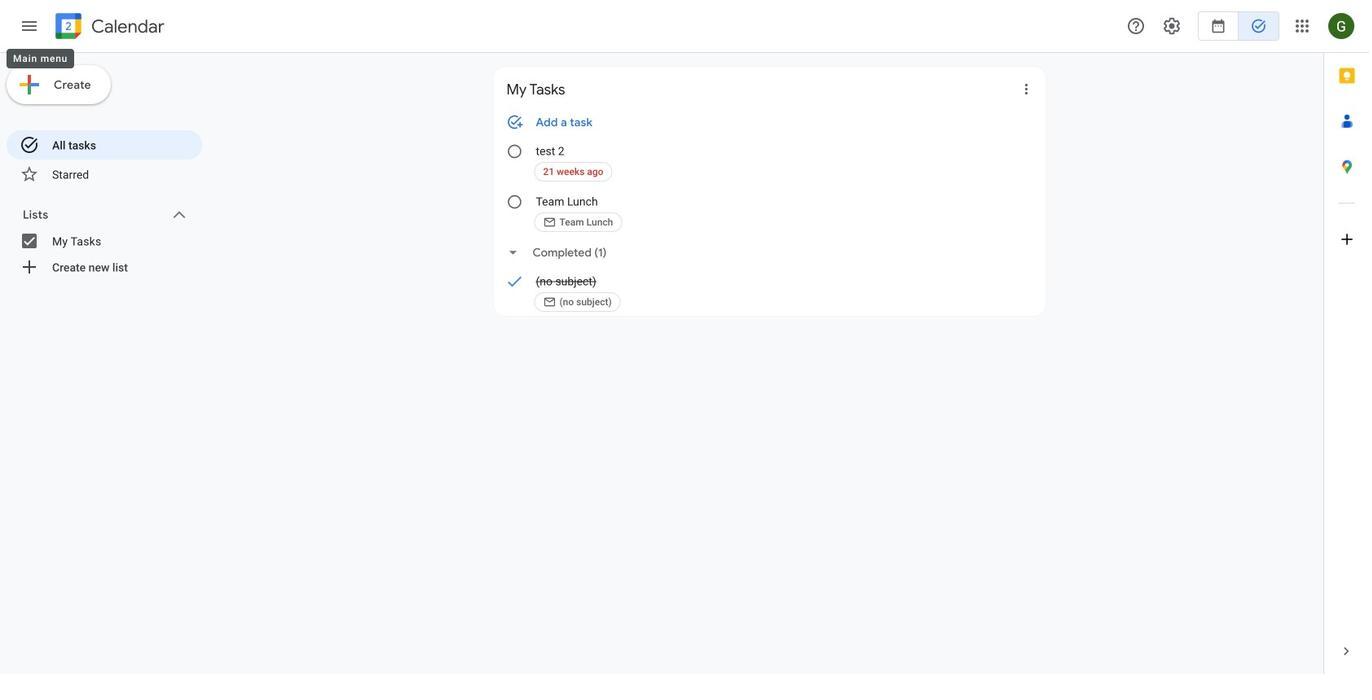 Task type: vqa. For each thing, say whether or not it's contained in the screenshot.
Tasks Sidebar Icon
yes



Task type: locate. For each thing, give the bounding box(es) containing it.
support menu image
[[1126, 16, 1146, 36]]

tab list
[[1324, 53, 1369, 629]]

heading
[[88, 17, 165, 36]]

heading inside calendar element
[[88, 17, 165, 36]]

tasks sidebar image
[[20, 16, 39, 36]]



Task type: describe. For each thing, give the bounding box(es) containing it.
calendar element
[[52, 10, 165, 46]]

settings menu image
[[1162, 16, 1182, 36]]



